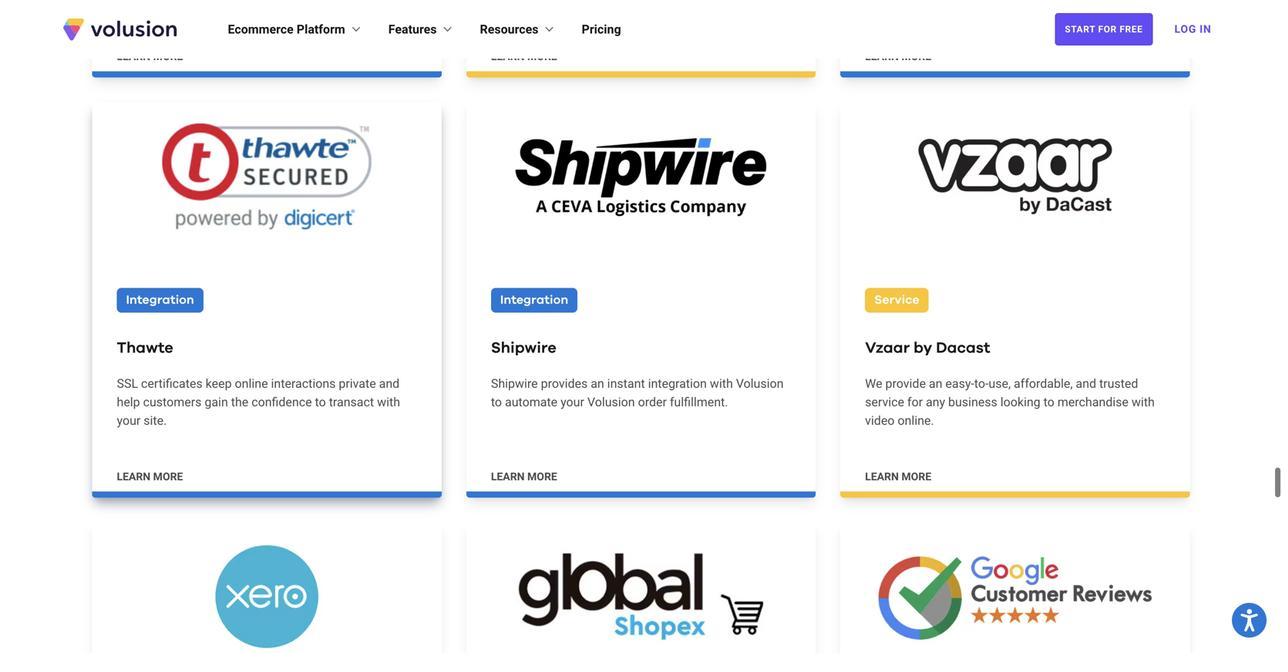 Task type: vqa. For each thing, say whether or not it's contained in the screenshot.
reviews, at the bottom of page
no



Task type: locate. For each thing, give the bounding box(es) containing it.
2 horizontal spatial learn more link
[[841, 0, 1190, 77]]

0 horizontal spatial and
[[379, 376, 400, 391]]

1 shipwire from the top
[[491, 340, 557, 356]]

service
[[865, 395, 904, 409]]

online
[[235, 376, 268, 391]]

ecommerce platform button
[[228, 20, 364, 39]]

1 vertical spatial shipwire
[[491, 376, 538, 391]]

start for free link
[[1055, 13, 1153, 45]]

and up merchandise
[[1076, 376, 1096, 391]]

to down affordable,
[[1044, 395, 1055, 409]]

transact
[[329, 395, 374, 409]]

volusion
[[736, 376, 784, 391], [587, 395, 635, 409]]

2 an from the left
[[929, 376, 943, 391]]

ssl
[[117, 376, 138, 391]]

start for free
[[1065, 24, 1143, 35]]

with inside the ssl certificates keep online interactions private and help customers gain the confidence to transact with your site.
[[377, 395, 400, 409]]

with right transact
[[377, 395, 400, 409]]

your
[[561, 395, 584, 409], [117, 413, 141, 428]]

2 to from the left
[[491, 395, 502, 409]]

an for vzaar by dacast
[[929, 376, 943, 391]]

dacast
[[936, 340, 990, 356]]

0 horizontal spatial to
[[315, 395, 326, 409]]

2 integration from the left
[[500, 294, 568, 306]]

0 horizontal spatial with
[[377, 395, 400, 409]]

with down trusted
[[1132, 395, 1155, 409]]

automate
[[505, 395, 558, 409]]

an inside the we provide an easy-to-use, affordable, and trusted service for any business looking to merchandise with video online.
[[929, 376, 943, 391]]

1 an from the left
[[591, 376, 604, 391]]

1 horizontal spatial to
[[491, 395, 502, 409]]

easy-
[[946, 376, 974, 391]]

your down help
[[117, 413, 141, 428]]

to down interactions
[[315, 395, 326, 409]]

1 vertical spatial volusion
[[587, 395, 635, 409]]

with
[[710, 376, 733, 391], [377, 395, 400, 409], [1132, 395, 1155, 409]]

xero image
[[92, 522, 442, 653]]

and
[[379, 376, 400, 391], [1076, 376, 1096, 391]]

an for shipwire
[[591, 376, 604, 391]]

integration
[[648, 376, 707, 391]]

trusted
[[1099, 376, 1138, 391]]

learn more
[[117, 50, 183, 63], [491, 50, 557, 63], [865, 50, 931, 63], [117, 470, 183, 483], [491, 470, 557, 483], [865, 470, 931, 483]]

2 horizontal spatial to
[[1044, 395, 1055, 409]]

0 horizontal spatial your
[[117, 413, 141, 428]]

1 horizontal spatial with
[[710, 376, 733, 391]]

an inside shipwire provides an instant integration with volusion to automate your volusion order fulfillment.
[[591, 376, 604, 391]]

we provide an easy-to-use, affordable, and trusted service for any business looking to merchandise with video online.
[[865, 376, 1155, 428]]

log
[[1175, 23, 1197, 35]]

ssl certificates keep online interactions private and help customers gain the confidence to transact with your site.
[[117, 376, 400, 428]]

globalshopex image
[[466, 522, 816, 653]]

1 vertical spatial your
[[117, 413, 141, 428]]

log in
[[1175, 23, 1212, 35]]

learn more link
[[92, 0, 442, 77], [466, 0, 816, 77], [841, 0, 1190, 77]]

learn
[[117, 50, 151, 63], [491, 50, 525, 63], [865, 50, 899, 63], [117, 470, 151, 483], [491, 470, 525, 483], [865, 470, 899, 483]]

your inside shipwire provides an instant integration with volusion to automate your volusion order fulfillment.
[[561, 395, 584, 409]]

1 horizontal spatial integration
[[500, 294, 568, 306]]

2 horizontal spatial with
[[1132, 395, 1155, 409]]

gain
[[205, 395, 228, 409]]

integration for shipwire
[[500, 294, 568, 306]]

shipwire
[[491, 340, 557, 356], [491, 376, 538, 391]]

an up any
[[929, 376, 943, 391]]

provides
[[541, 376, 588, 391]]

1 and from the left
[[379, 376, 400, 391]]

online.
[[898, 413, 934, 428]]

features button
[[388, 20, 455, 39]]

1 horizontal spatial an
[[929, 376, 943, 391]]

resources
[[480, 22, 539, 37]]

log in link
[[1165, 12, 1221, 46]]

1 integration from the left
[[126, 294, 194, 306]]

and inside the ssl certificates keep online interactions private and help customers gain the confidence to transact with your site.
[[379, 376, 400, 391]]

1 to from the left
[[315, 395, 326, 409]]

integration
[[126, 294, 194, 306], [500, 294, 568, 306]]

0 horizontal spatial learn more link
[[92, 0, 442, 77]]

thawte image
[[92, 102, 442, 251]]

and right private
[[379, 376, 400, 391]]

1 horizontal spatial and
[[1076, 376, 1096, 391]]

shipwire up automate
[[491, 376, 538, 391]]

0 horizontal spatial an
[[591, 376, 604, 391]]

more
[[153, 50, 183, 63], [527, 50, 557, 63], [902, 50, 931, 63], [153, 470, 183, 483], [527, 470, 557, 483], [902, 470, 931, 483]]

0 vertical spatial your
[[561, 395, 584, 409]]

learn more button
[[117, 49, 183, 64], [491, 49, 557, 64], [865, 49, 931, 64], [117, 469, 183, 484], [491, 469, 557, 484], [865, 469, 931, 484]]

start
[[1065, 24, 1096, 35]]

an
[[591, 376, 604, 391], [929, 376, 943, 391]]

for
[[907, 395, 923, 409]]

to left automate
[[491, 395, 502, 409]]

shipwire up provides on the left bottom
[[491, 340, 557, 356]]

0 horizontal spatial volusion
[[587, 395, 635, 409]]

0 horizontal spatial integration
[[126, 294, 194, 306]]

3 learn more link from the left
[[841, 0, 1190, 77]]

features
[[388, 22, 437, 37]]

2 shipwire from the top
[[491, 376, 538, 391]]

an left instant
[[591, 376, 604, 391]]

0 vertical spatial shipwire
[[491, 340, 557, 356]]

3 to from the left
[[1044, 395, 1055, 409]]

1 horizontal spatial learn more link
[[466, 0, 816, 77]]

with up fulfillment. at the bottom of the page
[[710, 376, 733, 391]]

1 horizontal spatial volusion
[[736, 376, 784, 391]]

2 and from the left
[[1076, 376, 1096, 391]]

to
[[315, 395, 326, 409], [491, 395, 502, 409], [1044, 395, 1055, 409]]

to inside shipwire provides an instant integration with volusion to automate your volusion order fulfillment.
[[491, 395, 502, 409]]

your down provides on the left bottom
[[561, 395, 584, 409]]

vzaar by dacast image
[[841, 102, 1190, 251]]

business
[[948, 395, 998, 409]]

1 horizontal spatial your
[[561, 395, 584, 409]]

vzaar
[[865, 340, 910, 356]]

with inside shipwire provides an instant integration with volusion to automate your volusion order fulfillment.
[[710, 376, 733, 391]]

order
[[638, 395, 667, 409]]

keep
[[206, 376, 232, 391]]

shipwire inside shipwire provides an instant integration with volusion to automate your volusion order fulfillment.
[[491, 376, 538, 391]]



Task type: describe. For each thing, give the bounding box(es) containing it.
resources button
[[480, 20, 557, 39]]

shipwire for shipwire provides an instant integration with volusion to automate your volusion order fulfillment.
[[491, 376, 538, 391]]

in
[[1200, 23, 1212, 35]]

to inside the ssl certificates keep online interactions private and help customers gain the confidence to transact with your site.
[[315, 395, 326, 409]]

open accessibe: accessibility options, statement and help image
[[1241, 609, 1258, 632]]

google customer reviews image
[[841, 522, 1190, 653]]

use,
[[989, 376, 1011, 391]]

integration for thawte
[[126, 294, 194, 306]]

instant
[[607, 376, 645, 391]]

help
[[117, 395, 140, 409]]

service
[[874, 294, 920, 306]]

free
[[1120, 24, 1143, 35]]

with inside the we provide an easy-to-use, affordable, and trusted service for any business looking to merchandise with video online.
[[1132, 395, 1155, 409]]

pricing link
[[582, 20, 621, 39]]

shipwire for shipwire
[[491, 340, 557, 356]]

to inside the we provide an easy-to-use, affordable, and trusted service for any business looking to merchandise with video online.
[[1044, 395, 1055, 409]]

platform
[[297, 22, 345, 37]]

affordable,
[[1014, 376, 1073, 391]]

2 learn more link from the left
[[466, 0, 816, 77]]

we
[[865, 376, 883, 391]]

confidence
[[252, 395, 312, 409]]

provide
[[886, 376, 926, 391]]

video
[[865, 413, 895, 428]]

to-
[[974, 376, 989, 391]]

vzaar by dacast
[[865, 340, 990, 356]]

fulfillment.
[[670, 395, 728, 409]]

certificates
[[141, 376, 203, 391]]

any
[[926, 395, 945, 409]]

shipwire image
[[466, 102, 816, 251]]

1 learn more link from the left
[[92, 0, 442, 77]]

and inside the we provide an easy-to-use, affordable, and trusted service for any business looking to merchandise with video online.
[[1076, 376, 1096, 391]]

0 vertical spatial volusion
[[736, 376, 784, 391]]

site.
[[144, 413, 167, 428]]

looking
[[1001, 395, 1041, 409]]

the
[[231, 395, 248, 409]]

ecommerce
[[228, 22, 294, 37]]

by
[[914, 340, 932, 356]]

customers
[[143, 395, 202, 409]]

ecommerce platform
[[228, 22, 345, 37]]

interactions
[[271, 376, 336, 391]]

shipwire provides an instant integration with volusion to automate your volusion order fulfillment.
[[491, 376, 784, 409]]

private
[[339, 376, 376, 391]]

your inside the ssl certificates keep online interactions private and help customers gain the confidence to transact with your site.
[[117, 413, 141, 428]]

for
[[1098, 24, 1117, 35]]

merchandise
[[1058, 395, 1129, 409]]

thawte
[[117, 340, 173, 356]]

pricing
[[582, 22, 621, 37]]



